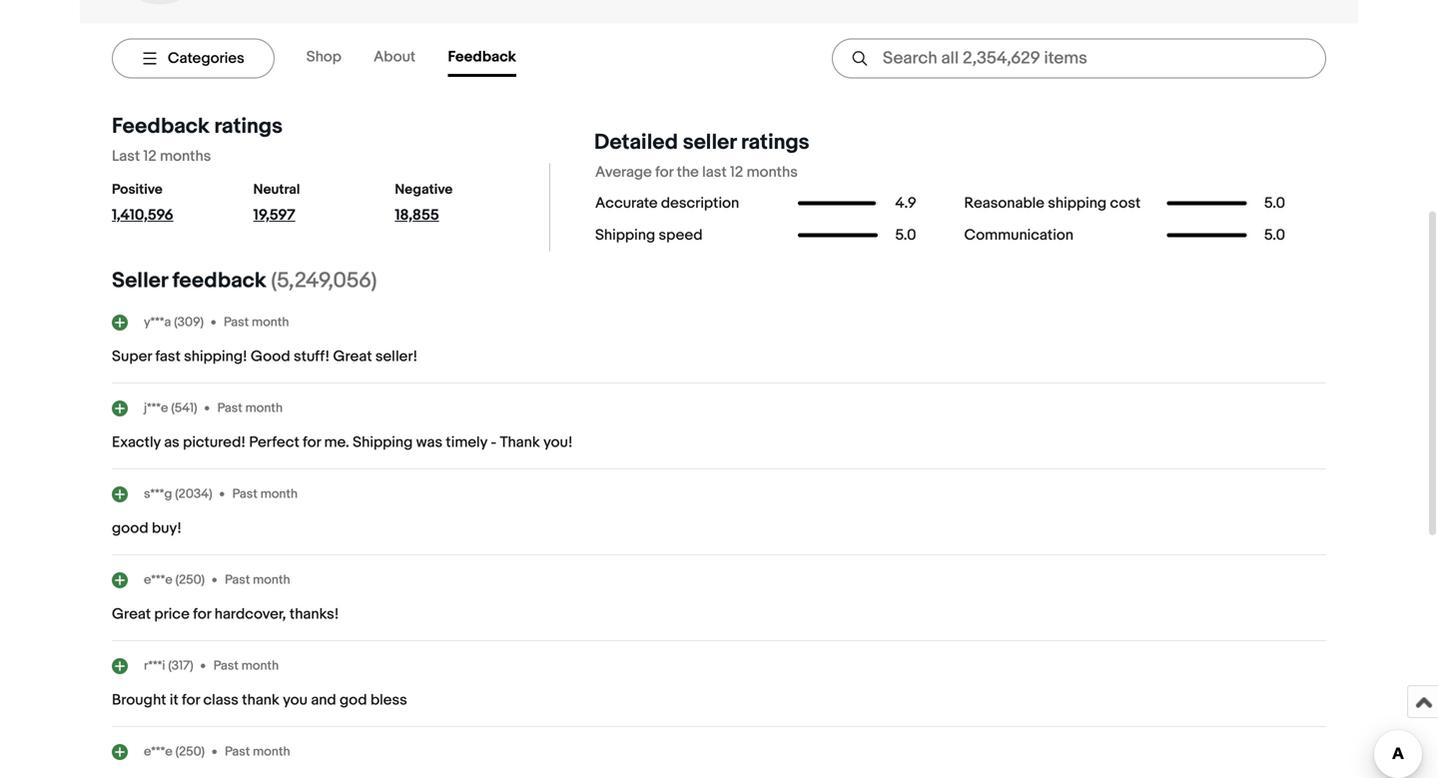 Task type: locate. For each thing, give the bounding box(es) containing it.
e***e
[[144, 572, 173, 588], [144, 744, 173, 759]]

past up shipping! on the top of the page
[[224, 314, 249, 330]]

e***e (250)
[[144, 572, 205, 588], [144, 744, 205, 759]]

feedback
[[448, 48, 516, 66], [112, 113, 210, 139]]

good
[[251, 348, 290, 366]]

0 horizontal spatial ratings
[[214, 113, 283, 139]]

past right (2034)
[[232, 486, 258, 502]]

pictured!
[[183, 434, 246, 452]]

shipping right me.
[[353, 434, 413, 452]]

shipping!
[[184, 348, 247, 366]]

it
[[170, 691, 179, 709]]

class
[[203, 691, 239, 709]]

past up pictured!
[[217, 400, 243, 416]]

month for good
[[252, 314, 289, 330]]

0 vertical spatial (250)
[[175, 572, 205, 588]]

shipping speed
[[595, 226, 703, 244]]

0 horizontal spatial months
[[160, 147, 211, 165]]

(2034)
[[175, 486, 212, 502]]

1 horizontal spatial great
[[333, 348, 372, 366]]

4.9
[[895, 194, 917, 212]]

(250) up price
[[175, 572, 205, 588]]

1,410,596
[[112, 206, 173, 224]]

feedback
[[172, 268, 266, 294]]

-
[[491, 434, 497, 452]]

(317)
[[168, 658, 194, 674]]

brought it for class thank you and god bless
[[112, 691, 407, 709]]

description
[[661, 194, 739, 212]]

great left price
[[112, 605, 151, 623]]

months inside feedback ratings last 12 months
[[160, 147, 211, 165]]

positive
[[112, 181, 163, 198]]

s***g
[[144, 486, 172, 502]]

1 e***e (250) from the top
[[144, 572, 205, 588]]

feedback inside tab list
[[448, 48, 516, 66]]

great
[[333, 348, 372, 366], [112, 605, 151, 623]]

bless
[[371, 691, 407, 709]]

month down perfect
[[260, 486, 298, 502]]

12
[[143, 147, 157, 165], [730, 163, 743, 181]]

1 horizontal spatial 12
[[730, 163, 743, 181]]

1 horizontal spatial shipping
[[595, 226, 655, 244]]

month up hardcover,
[[253, 572, 290, 588]]

1 vertical spatial e***e (250)
[[144, 744, 205, 759]]

ratings
[[214, 113, 283, 139], [741, 129, 810, 155]]

0 vertical spatial feedback
[[448, 48, 516, 66]]

ratings right seller
[[741, 129, 810, 155]]

shipping
[[1048, 194, 1107, 212]]

past for buy!
[[232, 486, 258, 502]]

month up thank
[[242, 658, 279, 674]]

Search all 2,354,629 items field
[[832, 38, 1327, 78]]

feedback up last
[[112, 113, 210, 139]]

great right stuff!
[[333, 348, 372, 366]]

shop
[[306, 48, 342, 66]]

categories button
[[112, 38, 274, 78]]

buy!
[[152, 519, 182, 537]]

r***i
[[144, 658, 165, 674]]

e***e (250) down it
[[144, 744, 205, 759]]

shipping
[[595, 226, 655, 244], [353, 434, 413, 452]]

past month up hardcover,
[[225, 572, 290, 588]]

past month for hardcover,
[[225, 572, 290, 588]]

feedback right about
[[448, 48, 516, 66]]

month for perfect
[[245, 400, 283, 416]]

hardcover,
[[214, 605, 286, 623]]

y***a
[[144, 314, 171, 330]]

e***e down it
[[144, 744, 173, 759]]

19,597 link
[[253, 206, 345, 232]]

good buy!
[[112, 519, 182, 537]]

thanks!
[[290, 605, 339, 623]]

for left the
[[655, 163, 674, 181]]

1 vertical spatial great
[[112, 605, 151, 623]]

past month for class
[[213, 658, 279, 674]]

past month down perfect
[[232, 486, 298, 502]]

(250)
[[175, 572, 205, 588], [175, 744, 205, 759]]

for
[[655, 163, 674, 181], [303, 434, 321, 452], [193, 605, 211, 623], [182, 691, 200, 709]]

past down class
[[225, 744, 250, 759]]

0 horizontal spatial feedback
[[112, 113, 210, 139]]

communication
[[964, 226, 1074, 244]]

1 vertical spatial e***e
[[144, 744, 173, 759]]

0 vertical spatial e***e
[[144, 572, 173, 588]]

for right it
[[182, 691, 200, 709]]

e***e up price
[[144, 572, 173, 588]]

thank
[[242, 691, 280, 709]]

5.0 for speed
[[895, 226, 917, 244]]

0 vertical spatial e***e (250)
[[144, 572, 205, 588]]

me.
[[324, 434, 349, 452]]

(5,249,056)
[[271, 268, 377, 294]]

y***a (309)
[[144, 314, 204, 330]]

0 horizontal spatial great
[[112, 605, 151, 623]]

5.0
[[1265, 194, 1286, 212], [895, 226, 917, 244], [1265, 226, 1286, 244]]

past month up brought it for class thank you and god bless
[[213, 658, 279, 674]]

s***g (2034)
[[144, 486, 212, 502]]

0 horizontal spatial 12
[[143, 147, 157, 165]]

months up positive
[[160, 147, 211, 165]]

for right price
[[193, 605, 211, 623]]

for left me.
[[303, 434, 321, 452]]

1 vertical spatial (250)
[[175, 744, 205, 759]]

months
[[160, 147, 211, 165], [747, 163, 798, 181]]

j***e
[[144, 400, 168, 416]]

past for it
[[213, 658, 239, 674]]

(541)
[[171, 400, 197, 416]]

shipping down 'accurate'
[[595, 226, 655, 244]]

past for price
[[225, 572, 250, 588]]

you
[[283, 691, 308, 709]]

1 vertical spatial feedback
[[112, 113, 210, 139]]

2 (250) from the top
[[175, 744, 205, 759]]

past month up perfect
[[217, 400, 283, 416]]

neutral 19,597
[[253, 181, 300, 224]]

neutral
[[253, 181, 300, 198]]

month up good
[[252, 314, 289, 330]]

seller
[[683, 129, 736, 155]]

r***i (317)
[[144, 658, 194, 674]]

feedback inside feedback ratings last 12 months
[[112, 113, 210, 139]]

e***e (250) up price
[[144, 572, 205, 588]]

past month for perfect
[[217, 400, 283, 416]]

1 horizontal spatial months
[[747, 163, 798, 181]]

1 (250) from the top
[[175, 572, 205, 588]]

past month
[[224, 314, 289, 330], [217, 400, 283, 416], [232, 486, 298, 502], [225, 572, 290, 588], [213, 658, 279, 674], [225, 744, 290, 759]]

past month down brought it for class thank you and god bless
[[225, 744, 290, 759]]

0 vertical spatial great
[[333, 348, 372, 366]]

(250) down it
[[175, 744, 205, 759]]

fast
[[155, 348, 181, 366]]

month
[[252, 314, 289, 330], [245, 400, 283, 416], [260, 486, 298, 502], [253, 572, 290, 588], [242, 658, 279, 674], [253, 744, 290, 759]]

past up class
[[213, 658, 239, 674]]

ratings inside feedback ratings last 12 months
[[214, 113, 283, 139]]

past up great price for hardcover, thanks!
[[225, 572, 250, 588]]

1 vertical spatial shipping
[[353, 434, 413, 452]]

past
[[224, 314, 249, 330], [217, 400, 243, 416], [232, 486, 258, 502], [225, 572, 250, 588], [213, 658, 239, 674], [225, 744, 250, 759]]

past month up super fast shipping! good stuff! great seller!
[[224, 314, 289, 330]]

good
[[112, 519, 148, 537]]

2 e***e (250) from the top
[[144, 744, 205, 759]]

about
[[374, 48, 416, 66]]

super fast shipping! good stuff! great seller!
[[112, 348, 418, 366]]

month up perfect
[[245, 400, 283, 416]]

1 horizontal spatial ratings
[[741, 129, 810, 155]]

ratings up neutral
[[214, 113, 283, 139]]

tab list containing shop
[[306, 40, 548, 77]]

j***e (541)
[[144, 400, 197, 416]]

past month for good
[[224, 314, 289, 330]]

months right last
[[747, 163, 798, 181]]

1 horizontal spatial feedback
[[448, 48, 516, 66]]

tab list
[[306, 40, 548, 77]]

and
[[311, 691, 336, 709]]

you!
[[543, 434, 573, 452]]



Task type: describe. For each thing, give the bounding box(es) containing it.
feedback ratings last 12 months
[[112, 113, 283, 165]]

5.0 for shipping
[[1265, 194, 1286, 212]]

perfect
[[249, 434, 299, 452]]

average
[[595, 163, 652, 181]]

seller feedback (5,249,056)
[[112, 268, 377, 294]]

accurate description
[[595, 194, 739, 212]]

super
[[112, 348, 152, 366]]

detailed
[[594, 129, 678, 155]]

18,855
[[395, 206, 439, 224]]

positive 1,410,596
[[112, 181, 173, 224]]

2 e***e from the top
[[144, 744, 173, 759]]

last
[[112, 147, 140, 165]]

detailed seller ratings
[[594, 129, 810, 155]]

1 e***e from the top
[[144, 572, 173, 588]]

last
[[702, 163, 727, 181]]

seller
[[112, 268, 168, 294]]

great price for hardcover, thanks!
[[112, 605, 339, 623]]

month for hardcover,
[[253, 572, 290, 588]]

negative
[[395, 181, 453, 198]]

exactly
[[112, 434, 161, 452]]

0 horizontal spatial shipping
[[353, 434, 413, 452]]

price
[[154, 605, 190, 623]]

accurate
[[595, 194, 658, 212]]

12 inside feedback ratings last 12 months
[[143, 147, 157, 165]]

cost
[[1110, 194, 1141, 212]]

exactly as pictured! perfect for me. shipping was timely - thank you!
[[112, 434, 573, 452]]

month for class
[[242, 658, 279, 674]]

average for the last 12 months
[[595, 163, 798, 181]]

the
[[677, 163, 699, 181]]

negative 18,855
[[395, 181, 453, 224]]

god
[[340, 691, 367, 709]]

as
[[164, 434, 180, 452]]

reasonable shipping cost
[[964, 194, 1141, 212]]

month down thank
[[253, 744, 290, 759]]

0 vertical spatial shipping
[[595, 226, 655, 244]]

past for fast
[[224, 314, 249, 330]]

thank
[[500, 434, 540, 452]]

categories
[[168, 49, 245, 67]]

stuff!
[[294, 348, 330, 366]]

timely
[[446, 434, 487, 452]]

speed
[[659, 226, 703, 244]]

18,855 link
[[395, 206, 486, 232]]

seller!
[[375, 348, 418, 366]]

was
[[416, 434, 443, 452]]

reasonable
[[964, 194, 1045, 212]]

brought
[[112, 691, 166, 709]]

(309)
[[174, 314, 204, 330]]

19,597
[[253, 206, 295, 224]]

feedback for feedback ratings last 12 months
[[112, 113, 210, 139]]

past for as
[[217, 400, 243, 416]]

1,410,596 link
[[112, 206, 203, 232]]

feedback for feedback
[[448, 48, 516, 66]]



Task type: vqa. For each thing, say whether or not it's contained in the screenshot.
Past associated with price
yes



